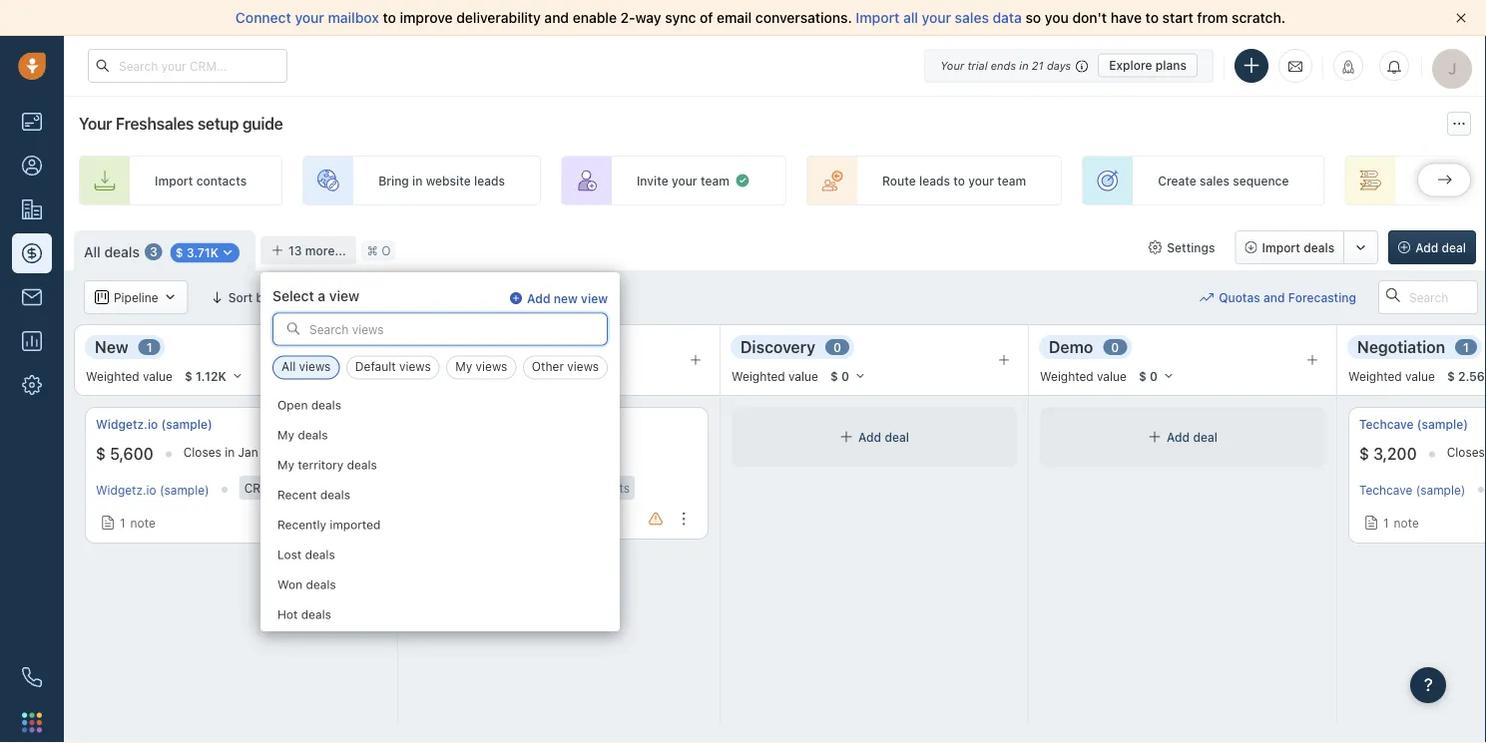Task type: describe. For each thing, give the bounding box(es) containing it.
sort by button
[[198, 281, 350, 315]]

sync
[[665, 9, 696, 26]]

quotas
[[1219, 290, 1261, 304]]

imported
[[330, 518, 381, 532]]

1 down $ 3,200 at the bottom
[[1384, 516, 1389, 530]]

other
[[532, 360, 564, 374]]

21
[[1032, 59, 1044, 72]]

start
[[1163, 9, 1194, 26]]

views for default views
[[399, 360, 431, 374]]

1 right "new" at the left top of the page
[[146, 340, 152, 354]]

import contacts link
[[79, 156, 283, 206]]

deals for my
[[298, 428, 328, 442]]

Search your CRM... text field
[[88, 49, 288, 83]]

no products button
[[409, 407, 709, 540]]

value for demo
[[1097, 369, 1127, 383]]

products
[[580, 481, 630, 495]]

recent deals
[[278, 488, 351, 502]]

add deal button
[[1389, 231, 1477, 265]]

pipeline
[[114, 290, 158, 304]]

closes 
[[1448, 446, 1487, 460]]

import all your sales data link
[[856, 9, 1026, 26]]

route
[[883, 174, 916, 188]]

value for discovery
[[789, 369, 819, 383]]

2-
[[621, 9, 636, 26]]

demo
[[1049, 338, 1094, 357]]

contacts
[[196, 174, 247, 188]]

all views
[[282, 360, 331, 374]]

container_wx8msf4aqz5i3rn1 image inside the pipeline popup button
[[163, 291, 177, 305]]

email
[[717, 9, 752, 26]]

my views
[[456, 360, 508, 374]]

trial
[[968, 59, 988, 72]]

all for deals
[[84, 244, 101, 260]]

3
[[150, 245, 157, 259]]

your for your freshsales setup guide
[[79, 114, 112, 133]]

email image
[[1289, 58, 1303, 74]]

improve
[[400, 9, 453, 26]]

0 horizontal spatial to
[[383, 9, 396, 26]]

import contacts
[[155, 174, 247, 188]]

(sample) down closes
[[1417, 483, 1466, 497]]

guide
[[242, 114, 283, 133]]

phone image
[[22, 668, 42, 688]]

hot
[[278, 608, 298, 622]]

$ 1.12k
[[185, 369, 226, 383]]

(sample) up closes in jan
[[161, 418, 212, 432]]

all for deal
[[515, 291, 530, 305]]

don't
[[1073, 9, 1107, 26]]

weighted value for new
[[86, 369, 173, 383]]

leads inside 'link'
[[474, 174, 505, 188]]

13 more...
[[289, 244, 346, 258]]

a
[[318, 288, 326, 304]]

settings
[[1167, 241, 1216, 255]]

weighted value for demo
[[1040, 369, 1127, 383]]

13
[[289, 244, 302, 258]]

deal inside add deal button
[[1442, 241, 1467, 255]]

my for my territory deals
[[278, 458, 295, 472]]

value for negotiation
[[1406, 369, 1436, 383]]

$ 0 for demo
[[1139, 369, 1158, 383]]

from
[[1198, 9, 1229, 26]]

import for import contacts
[[155, 174, 193, 188]]

deals for hot
[[301, 608, 331, 622]]

container_wx8msf4aqz5i3rn1 image inside the pipeline popup button
[[95, 291, 109, 305]]

2 techcave (sample) link from the top
[[1360, 483, 1466, 497]]

deals for recent
[[320, 488, 351, 502]]

no products
[[560, 481, 630, 495]]

1 techcave (sample) link from the top
[[1360, 416, 1469, 433]]

0 vertical spatial and
[[545, 9, 569, 26]]

1 note from the left
[[130, 516, 156, 530]]

$ inside $ 2.56k button
[[1448, 369, 1456, 383]]

open
[[278, 398, 308, 412]]

add deal for discovery
[[859, 430, 910, 444]]

your left mailbox
[[295, 9, 324, 26]]

my for my deals
[[278, 428, 295, 442]]

(sample) up closes
[[1418, 418, 1469, 432]]

all deal owners
[[515, 291, 603, 305]]

in for bring in website leads
[[412, 174, 423, 188]]

lost
[[278, 548, 302, 562]]

⌘ o
[[367, 244, 391, 258]]

all
[[904, 9, 919, 26]]

my territory deals
[[278, 458, 377, 472]]

o
[[382, 244, 391, 258]]

1 widgetz.io (sample) link from the top
[[96, 416, 212, 433]]

add deal for demo
[[1167, 430, 1218, 444]]

container_wx8msf4aqz5i3rn1 image inside invite your team link
[[735, 173, 751, 189]]

sort by button
[[198, 281, 350, 315]]

$ 2.56k
[[1448, 369, 1487, 383]]

quotas and forecasting link
[[1200, 281, 1377, 315]]

by
[[256, 291, 270, 305]]

add deal inside button
[[1416, 241, 1467, 255]]

freshworks switcher image
[[22, 713, 42, 733]]

more...
[[305, 244, 346, 258]]

2.56k
[[1459, 369, 1487, 383]]

invite your team
[[637, 174, 730, 188]]

enable
[[573, 9, 617, 26]]

2 team from the left
[[998, 174, 1027, 188]]

deals for import
[[1304, 241, 1335, 255]]

discovery
[[741, 338, 816, 357]]

phone element
[[12, 658, 52, 698]]

container_wx8msf4aqz5i3rn1 image inside quotas and forecasting link
[[1200, 291, 1214, 305]]

view for select a view
[[329, 288, 359, 304]]

weighted value for discovery
[[732, 369, 819, 383]]

route leads to your team
[[883, 174, 1027, 188]]

2 widgetz.io from the top
[[96, 483, 156, 497]]

add new view
[[527, 292, 608, 306]]

and inside quotas and forecasting link
[[1264, 290, 1286, 304]]

jan
[[238, 446, 258, 460]]

recent
[[278, 488, 317, 502]]

import deals
[[1263, 241, 1335, 255]]

won
[[278, 578, 303, 592]]

weighted for discovery
[[732, 369, 786, 383]]

scratch.
[[1232, 9, 1286, 26]]

weighted value for negotiation
[[1349, 369, 1436, 383]]

all views button
[[273, 356, 340, 380]]

1.12k
[[196, 369, 226, 383]]

1 horizontal spatial to
[[954, 174, 965, 188]]

$ 3.71k button
[[170, 243, 240, 263]]

1 horizontal spatial sales
[[1200, 174, 1230, 188]]

0 vertical spatial sales
[[955, 9, 989, 26]]

⌘
[[367, 244, 378, 258]]

connect your mailbox link
[[236, 9, 383, 26]]

sort
[[228, 291, 253, 305]]

container_wx8msf4aqz5i3rn1 image inside all deal owners button
[[493, 291, 507, 305]]

filter
[[394, 291, 421, 305]]

1 techcave from the top
[[1360, 418, 1414, 432]]

views for other views
[[567, 360, 599, 374]]

deals up the monthly
[[347, 458, 377, 472]]

hot deals
[[278, 608, 331, 622]]

1 filter applied button
[[350, 281, 480, 315]]

weighted for demo
[[1040, 369, 1094, 383]]

connect your mailbox to improve deliverability and enable 2-way sync of email conversations. import all your sales data so you don't have to start from scratch.
[[236, 9, 1286, 26]]

up
[[1444, 174, 1459, 188]]

deals for all
[[104, 244, 140, 260]]

gold
[[284, 481, 310, 495]]

your trial ends in 21 days
[[941, 59, 1072, 72]]

deals for lost
[[305, 548, 335, 562]]

connect
[[236, 9, 291, 26]]

other views
[[532, 360, 599, 374]]

mailbox
[[328, 9, 379, 26]]

open deals
[[278, 398, 342, 412]]



Task type: locate. For each thing, give the bounding box(es) containing it.
weighted value down demo
[[1040, 369, 1127, 383]]

my deals
[[278, 428, 328, 442]]

closes left jan at the bottom
[[183, 446, 222, 460]]

3 weighted from the left
[[1040, 369, 1094, 383]]

0 vertical spatial widgetz.io (sample)
[[96, 418, 212, 432]]

set up your link
[[1345, 156, 1487, 206]]

techcave (sample) link
[[1360, 416, 1469, 433], [1360, 483, 1466, 497]]

views inside all views button
[[299, 360, 331, 374]]

3,200
[[1374, 445, 1418, 464]]

my for my views
[[456, 360, 473, 374]]

in
[[1020, 59, 1029, 72], [412, 174, 423, 188], [225, 446, 235, 460]]

ends
[[991, 59, 1017, 72]]

search image
[[287, 322, 301, 336]]

$ 3.71k
[[175, 246, 219, 260]]

weighted down demo
[[1040, 369, 1094, 383]]

your for your trial ends in 21 days
[[941, 59, 965, 72]]

2 horizontal spatial to
[[1146, 9, 1159, 26]]

1 horizontal spatial in
[[412, 174, 423, 188]]

container_wx8msf4aqz5i3rn1 image inside $ 3.71k button
[[221, 246, 235, 260]]

qualification
[[418, 338, 514, 357]]

widgetz.io (sample) link down 5,600
[[96, 483, 209, 497]]

0 horizontal spatial 1 note
[[120, 516, 156, 530]]

closes right 3,200
[[1448, 446, 1486, 460]]

$ 1.12k button
[[176, 365, 252, 387]]

freshsales
[[116, 114, 194, 133]]

2 vertical spatial in
[[225, 446, 235, 460]]

0 vertical spatial in
[[1020, 59, 1029, 72]]

0 horizontal spatial view
[[329, 288, 359, 304]]

closes for 5,600
[[183, 446, 222, 460]]

1 vertical spatial techcave (sample)
[[1360, 483, 1466, 497]]

2 techcave from the top
[[1360, 483, 1413, 497]]

container_wx8msf4aqz5i3rn1 image down $ 3,200 at the bottom
[[1365, 516, 1379, 530]]

to right mailbox
[[383, 9, 396, 26]]

1 team from the left
[[701, 174, 730, 188]]

and
[[545, 9, 569, 26], [1264, 290, 1286, 304]]

deals right won
[[306, 578, 336, 592]]

deals left 3
[[104, 244, 140, 260]]

1 up $ 2.56k
[[1464, 340, 1470, 354]]

create
[[1158, 174, 1197, 188]]

so
[[1026, 9, 1042, 26]]

and left enable
[[545, 9, 569, 26]]

techcave (sample) up 3,200
[[1360, 418, 1469, 432]]

0 horizontal spatial $ 0
[[831, 369, 850, 383]]

add inside button
[[1416, 241, 1439, 255]]

3 weighted value from the left
[[1040, 369, 1127, 383]]

other views button
[[523, 356, 608, 380]]

note down 3,200
[[1394, 516, 1420, 530]]

1 closes from the left
[[183, 446, 222, 460]]

closes for 3,200
[[1448, 446, 1486, 460]]

your left trial
[[941, 59, 965, 72]]

close image
[[1457, 13, 1467, 23]]

import for import deals
[[1263, 241, 1301, 255]]

0 horizontal spatial $ 0 button
[[822, 365, 876, 387]]

to
[[383, 9, 396, 26], [1146, 9, 1159, 26], [954, 174, 965, 188]]

0 horizontal spatial closes
[[183, 446, 222, 460]]

your right the up
[[1462, 174, 1487, 188]]

in left jan at the bottom
[[225, 446, 235, 460]]

0 horizontal spatial note
[[130, 516, 156, 530]]

views up open deals
[[299, 360, 331, 374]]

0 horizontal spatial import
[[155, 174, 193, 188]]

import inside "button"
[[1263, 241, 1301, 255]]

$ 3.71k button
[[164, 241, 246, 264]]

1 weighted value from the left
[[86, 369, 173, 383]]

0 vertical spatial all
[[84, 244, 101, 260]]

deals up forecasting
[[1304, 241, 1335, 255]]

2 techcave (sample) from the top
[[1360, 483, 1466, 497]]

views right other
[[567, 360, 599, 374]]

your freshsales setup guide
[[79, 114, 283, 133]]

0 vertical spatial your
[[941, 59, 965, 72]]

deals right lost
[[305, 548, 335, 562]]

$ inside $ 3.71k button
[[175, 246, 183, 260]]

1 widgetz.io from the top
[[96, 418, 158, 432]]

explore plans
[[1110, 58, 1187, 72]]

negotiation
[[1358, 338, 1446, 357]]

leads right "website"
[[474, 174, 505, 188]]

2 1 note from the left
[[1384, 516, 1420, 530]]

pipeline button
[[84, 281, 188, 315]]

bring
[[379, 174, 409, 188]]

leads
[[474, 174, 505, 188], [920, 174, 951, 188]]

2 horizontal spatial import
[[1263, 241, 1301, 255]]

your right invite
[[672, 174, 698, 188]]

0 vertical spatial techcave (sample) link
[[1360, 416, 1469, 433]]

to right route
[[954, 174, 965, 188]]

1 techcave (sample) from the top
[[1360, 418, 1469, 432]]

1 inside 1 filter applied 'button'
[[385, 291, 391, 305]]

$ 0 for discovery
[[831, 369, 850, 383]]

techcave up $ 3,200 at the bottom
[[1360, 418, 1414, 432]]

widgetz.io (sample) link up 5,600
[[96, 416, 212, 433]]

view right "a"
[[329, 288, 359, 304]]

1 $ 0 from the left
[[831, 369, 850, 383]]

3 views from the left
[[476, 360, 508, 374]]

import inside "link"
[[155, 174, 193, 188]]

1 vertical spatial your
[[79, 114, 112, 133]]

1 left filter
[[385, 291, 391, 305]]

1 weighted from the left
[[86, 369, 140, 383]]

0 horizontal spatial your
[[79, 114, 112, 133]]

container_wx8msf4aqz5i3rn1 image left quotas at the top of page
[[1200, 291, 1214, 305]]

settings button
[[1139, 231, 1226, 265]]

1 widgetz.io (sample) from the top
[[96, 418, 212, 432]]

2 value from the left
[[789, 369, 819, 383]]

weighted down discovery
[[732, 369, 786, 383]]

0 vertical spatial widgetz.io
[[96, 418, 158, 432]]

value for new
[[143, 369, 173, 383]]

all left new
[[515, 291, 530, 305]]

lost deals
[[278, 548, 335, 562]]

my up -
[[278, 458, 295, 472]]

in inside 'link'
[[412, 174, 423, 188]]

monthly
[[341, 481, 386, 495]]

2 leads from the left
[[920, 174, 951, 188]]

deals right "hot"
[[301, 608, 331, 622]]

Search views search field
[[274, 314, 607, 345]]

1 vertical spatial techcave
[[1360, 483, 1413, 497]]

view right new
[[581, 292, 608, 306]]

way
[[636, 9, 662, 26]]

weighted value down negotiation
[[1349, 369, 1436, 383]]

$
[[175, 246, 183, 260], [185, 369, 192, 383], [831, 369, 838, 383], [1139, 369, 1147, 383], [1448, 369, 1456, 383], [96, 445, 106, 464], [1360, 445, 1370, 464]]

all inside button
[[282, 360, 296, 374]]

0 vertical spatial techcave
[[1360, 418, 1414, 432]]

views inside default views button
[[399, 360, 431, 374]]

all up open
[[282, 360, 296, 374]]

1 horizontal spatial team
[[998, 174, 1027, 188]]

closes in jan
[[183, 446, 258, 460]]

2 views from the left
[[399, 360, 431, 374]]

widgetz.io
[[96, 418, 158, 432], [96, 483, 156, 497]]

your
[[295, 9, 324, 26], [922, 9, 952, 26], [672, 174, 698, 188], [969, 174, 994, 188], [1462, 174, 1487, 188]]

all inside button
[[515, 291, 530, 305]]

all deal owners button
[[480, 281, 616, 315]]

2 note from the left
[[1394, 516, 1420, 530]]

weighted for negotiation
[[1349, 369, 1403, 383]]

1 note down 3,200
[[1384, 516, 1420, 530]]

0 horizontal spatial team
[[701, 174, 730, 188]]

new
[[554, 292, 578, 306]]

deals for open
[[311, 398, 342, 412]]

1 down $ 5,600
[[120, 516, 125, 530]]

weighted value down "new" at the left top of the page
[[86, 369, 173, 383]]

my down open
[[278, 428, 295, 442]]

2 closes from the left
[[1448, 446, 1486, 460]]

all deals 3
[[84, 244, 157, 260]]

1 vertical spatial sales
[[1200, 174, 1230, 188]]

deals up recently imported
[[320, 488, 351, 502]]

2 horizontal spatial all
[[515, 291, 530, 305]]

2 widgetz.io (sample) link from the top
[[96, 483, 209, 497]]

sales left data
[[955, 9, 989, 26]]

sequence
[[1233, 174, 1289, 188]]

widgetz.io up $ 5,600
[[96, 418, 158, 432]]

5,600
[[110, 445, 153, 464]]

1 filter applied
[[385, 291, 467, 305]]

import up quotas and forecasting
[[1263, 241, 1301, 255]]

crm - gold plan monthly (sample)
[[244, 481, 439, 495]]

1 vertical spatial widgetz.io
[[96, 483, 156, 497]]

1 horizontal spatial import
[[856, 9, 900, 26]]

2 horizontal spatial in
[[1020, 59, 1029, 72]]

import left all
[[856, 9, 900, 26]]

data
[[993, 9, 1022, 26]]

crm
[[244, 481, 271, 495]]

your left freshsales
[[79, 114, 112, 133]]

2 widgetz.io (sample) from the top
[[96, 483, 209, 497]]

1 leads from the left
[[474, 174, 505, 188]]

default
[[355, 360, 396, 374]]

2 vertical spatial my
[[278, 458, 295, 472]]

import deals group
[[1236, 231, 1379, 265]]

your right route
[[969, 174, 994, 188]]

1 horizontal spatial add deal
[[1167, 430, 1218, 444]]

1 vertical spatial techcave (sample) link
[[1360, 483, 1466, 497]]

techcave
[[1360, 418, 1414, 432], [1360, 483, 1413, 497]]

note down 5,600
[[130, 516, 156, 530]]

2 $ 0 button from the left
[[1130, 365, 1184, 387]]

1 1 note from the left
[[120, 516, 156, 530]]

2 horizontal spatial add deal
[[1416, 241, 1467, 255]]

2 weighted value from the left
[[732, 369, 819, 383]]

recently
[[278, 518, 327, 532]]

new
[[95, 338, 128, 357]]

all for views
[[282, 360, 296, 374]]

1 horizontal spatial all
[[282, 360, 296, 374]]

0 horizontal spatial leads
[[474, 174, 505, 188]]

0 vertical spatial my
[[456, 360, 473, 374]]

techcave down $ 3,200 at the bottom
[[1360, 483, 1413, 497]]

all left 3
[[84, 244, 101, 260]]

$ 2.56k button
[[1439, 365, 1487, 387]]

1 vertical spatial widgetz.io (sample) link
[[96, 483, 209, 497]]

1 vertical spatial my
[[278, 428, 295, 442]]

1 horizontal spatial view
[[581, 292, 608, 306]]

0 horizontal spatial in
[[225, 446, 235, 460]]

deals down open deals
[[298, 428, 328, 442]]

1 vertical spatial widgetz.io (sample)
[[96, 483, 209, 497]]

setup
[[198, 114, 239, 133]]

weighted value
[[86, 369, 173, 383], [732, 369, 819, 383], [1040, 369, 1127, 383], [1349, 369, 1436, 383]]

container_wx8msf4aqz5i3rn1 image
[[735, 173, 751, 189], [1149, 241, 1163, 255], [221, 246, 235, 260], [95, 291, 109, 305], [363, 291, 377, 305], [840, 430, 854, 444], [1148, 430, 1162, 444], [101, 516, 115, 530]]

my down qualification
[[456, 360, 473, 374]]

default views button
[[346, 356, 440, 380]]

import left the contacts
[[155, 174, 193, 188]]

(sample) down closes in jan
[[160, 483, 209, 497]]

1 horizontal spatial your
[[941, 59, 965, 72]]

set
[[1421, 174, 1441, 188]]

in right bring
[[412, 174, 423, 188]]

widgetz.io down $ 5,600
[[96, 483, 156, 497]]

container_wx8msf4aqz5i3rn1 image inside settings popup button
[[1149, 241, 1163, 255]]

1 vertical spatial and
[[1264, 290, 1286, 304]]

4 weighted value from the left
[[1349, 369, 1436, 383]]

1 vertical spatial all
[[515, 291, 530, 305]]

techcave (sample) link up 3,200
[[1360, 416, 1469, 433]]

create sales sequence
[[1158, 174, 1289, 188]]

territory
[[298, 458, 344, 472]]

deals right open
[[311, 398, 342, 412]]

$ 0 button
[[822, 365, 876, 387], [1130, 365, 1184, 387]]

to left start
[[1146, 9, 1159, 26]]

3 value from the left
[[1097, 369, 1127, 383]]

(sample) right the monthly
[[389, 481, 439, 495]]

views right default
[[399, 360, 431, 374]]

1 $ 0 button from the left
[[822, 365, 876, 387]]

weighted
[[86, 369, 140, 383], [732, 369, 786, 383], [1040, 369, 1094, 383], [1349, 369, 1403, 383]]

note
[[130, 516, 156, 530], [1394, 516, 1420, 530]]

techcave (sample) down 3,200
[[1360, 483, 1466, 497]]

container_wx8msf4aqz5i3rn1 image inside 1 filter applied 'button'
[[363, 291, 377, 305]]

0 horizontal spatial add deal
[[859, 430, 910, 444]]

0 horizontal spatial all
[[84, 244, 101, 260]]

website
[[426, 174, 471, 188]]

plan
[[313, 481, 337, 495]]

views for my views
[[476, 360, 508, 374]]

in left 21 on the top right of the page
[[1020, 59, 1029, 72]]

0 vertical spatial import
[[856, 9, 900, 26]]

0 vertical spatial techcave (sample)
[[1360, 418, 1469, 432]]

your right all
[[922, 9, 952, 26]]

1 note down 5,600
[[120, 516, 156, 530]]

1 vertical spatial import
[[155, 174, 193, 188]]

$ inside $ 1.12k button
[[185, 369, 192, 383]]

leads right route
[[920, 174, 951, 188]]

explore
[[1110, 58, 1153, 72]]

1 views from the left
[[299, 360, 331, 374]]

import deals button
[[1236, 231, 1345, 265]]

won deals
[[278, 578, 336, 592]]

deal inside all deal owners button
[[533, 291, 557, 305]]

container_wx8msf4aqz5i3rn1 image
[[163, 291, 177, 305], [493, 291, 507, 305], [1200, 291, 1214, 305], [1365, 516, 1379, 530]]

4 value from the left
[[1406, 369, 1436, 383]]

1 horizontal spatial note
[[1394, 516, 1420, 530]]

deals for won
[[306, 578, 336, 592]]

value
[[143, 369, 173, 383], [789, 369, 819, 383], [1097, 369, 1127, 383], [1406, 369, 1436, 383]]

1 value from the left
[[143, 369, 173, 383]]

applied
[[424, 291, 467, 305]]

owners
[[561, 291, 603, 305]]

default views
[[355, 360, 431, 374]]

widgetz.io (sample) up 5,600
[[96, 418, 212, 432]]

1 horizontal spatial 1 note
[[1384, 516, 1420, 530]]

my views button
[[447, 356, 517, 380]]

view for add new view
[[581, 292, 608, 306]]

views for all views
[[299, 360, 331, 374]]

0 horizontal spatial and
[[545, 9, 569, 26]]

$ 0 button for discovery
[[822, 365, 876, 387]]

Search field
[[1379, 281, 1479, 315]]

1 up other
[[532, 340, 538, 354]]

4 views from the left
[[567, 360, 599, 374]]

all
[[84, 244, 101, 260], [515, 291, 530, 305], [282, 360, 296, 374]]

2 $ 0 from the left
[[1139, 369, 1158, 383]]

forecasting
[[1289, 290, 1357, 304]]

deals inside "button"
[[1304, 241, 1335, 255]]

views inside my views button
[[476, 360, 508, 374]]

and right quotas at the top of page
[[1264, 290, 1286, 304]]

2 vertical spatial all
[[282, 360, 296, 374]]

my inside button
[[456, 360, 473, 374]]

create sales sequence link
[[1083, 156, 1325, 206]]

container_wx8msf4aqz5i3rn1 image right applied
[[493, 291, 507, 305]]

views down qualification
[[476, 360, 508, 374]]

my
[[456, 360, 473, 374], [278, 428, 295, 442], [278, 458, 295, 472]]

weighted value down discovery
[[732, 369, 819, 383]]

4 weighted from the left
[[1349, 369, 1403, 383]]

in for closes in jan
[[225, 446, 235, 460]]

1 horizontal spatial and
[[1264, 290, 1286, 304]]

techcave (sample) link down 3,200
[[1360, 483, 1466, 497]]

2 weighted from the left
[[732, 369, 786, 383]]

sales right the 'create'
[[1200, 174, 1230, 188]]

views inside other views 'button'
[[567, 360, 599, 374]]

1 horizontal spatial closes
[[1448, 446, 1486, 460]]

widgetz.io (sample) down 5,600
[[96, 483, 209, 497]]

0 vertical spatial widgetz.io (sample) link
[[96, 416, 212, 433]]

weighted down "new" at the left top of the page
[[86, 369, 140, 383]]

$ 0 button for demo
[[1130, 365, 1184, 387]]

1 vertical spatial in
[[412, 174, 423, 188]]

-
[[275, 481, 280, 495]]

2 vertical spatial import
[[1263, 241, 1301, 255]]

1 horizontal spatial $ 0 button
[[1130, 365, 1184, 387]]

invite
[[637, 174, 669, 188]]

weighted for new
[[86, 369, 140, 383]]

container_wx8msf4aqz5i3rn1 image right pipeline
[[163, 291, 177, 305]]

recently imported
[[278, 518, 381, 532]]

you
[[1045, 9, 1069, 26]]

1 horizontal spatial $ 0
[[1139, 369, 1158, 383]]

weighted down negotiation
[[1349, 369, 1403, 383]]

0 horizontal spatial sales
[[955, 9, 989, 26]]

1 horizontal spatial leads
[[920, 174, 951, 188]]



Task type: vqa. For each thing, say whether or not it's contained in the screenshot.
the Accounts Widgetz.io (sample)
no



